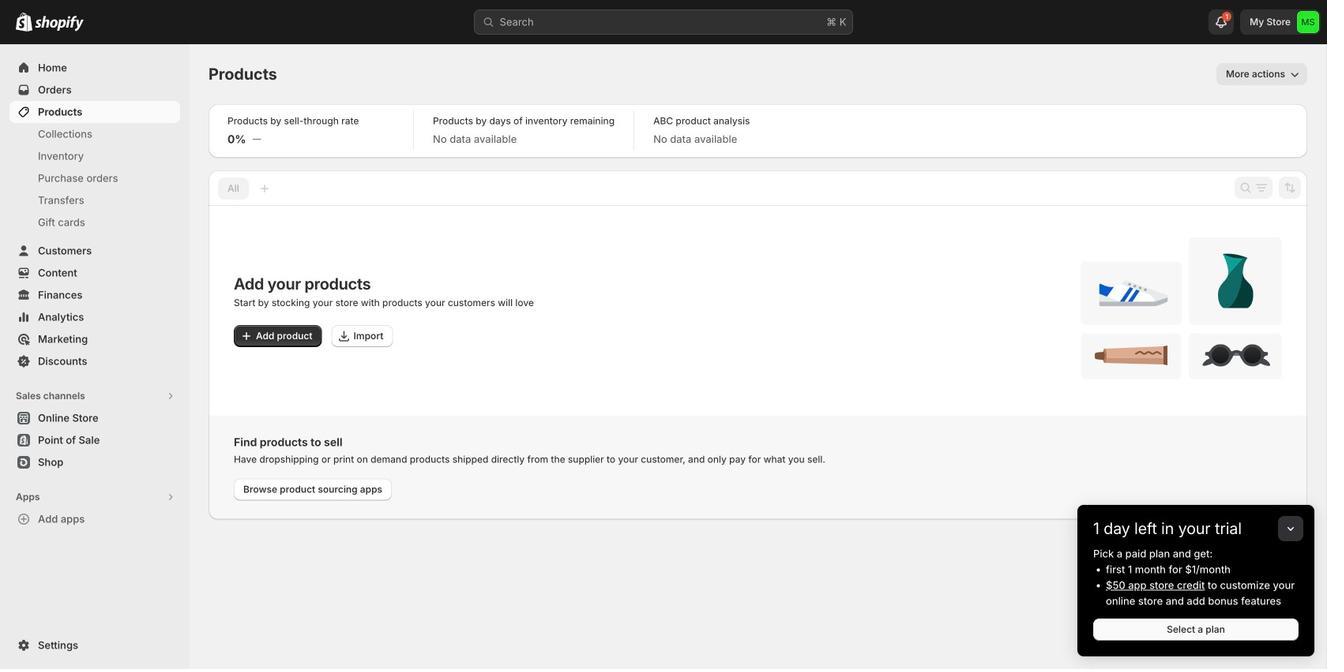 Task type: locate. For each thing, give the bounding box(es) containing it.
shopify image
[[16, 12, 32, 31], [35, 16, 84, 31]]



Task type: vqa. For each thing, say whether or not it's contained in the screenshot.
the Shopify image
yes



Task type: describe. For each thing, give the bounding box(es) containing it.
my store image
[[1297, 11, 1319, 33]]

start by stocking your store with products your customers will love image
[[1081, 238, 1282, 380]]

0 horizontal spatial shopify image
[[16, 12, 32, 31]]

1 horizontal spatial shopify image
[[35, 16, 84, 31]]



